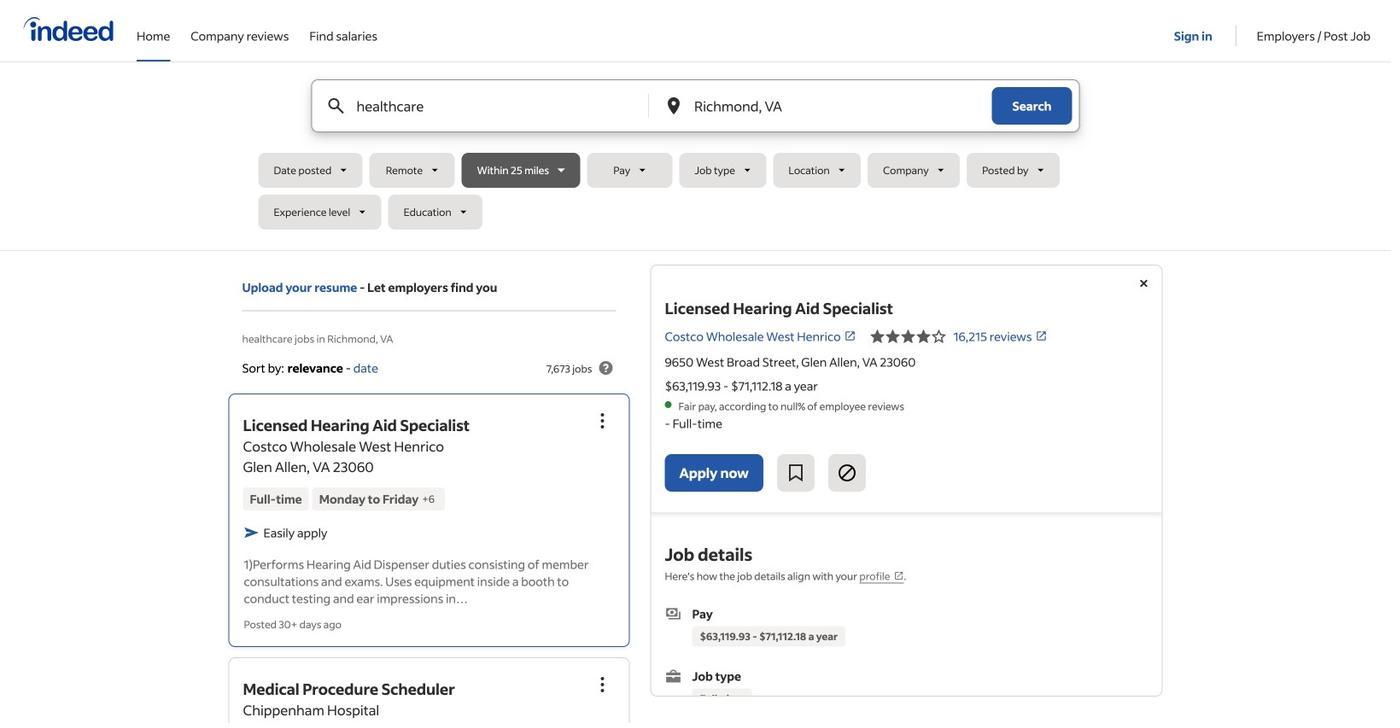 Task type: vqa. For each thing, say whether or not it's contained in the screenshot.
"SAVE THIS JOB" icon
yes



Task type: describe. For each thing, give the bounding box(es) containing it.
4 out of 5 stars image
[[870, 326, 947, 347]]

costco wholesale west henrico (opens in a new tab) image
[[845, 330, 857, 342]]

help icon image
[[596, 358, 616, 378]]

Edit location text field
[[691, 80, 958, 132]]

job actions for medical procedure scheduler is collapsed image
[[592, 675, 613, 695]]



Task type: locate. For each thing, give the bounding box(es) containing it.
save this job image
[[786, 463, 806, 484]]

not interested image
[[837, 463, 858, 484]]

close job details image
[[1134, 273, 1155, 294]]

4 out of 5 stars. link to 16,215 reviews company ratings (opens in a new tab) image
[[1036, 330, 1048, 342]]

search: Job title, keywords, or company text field
[[353, 80, 620, 132]]

None search field
[[258, 79, 1133, 237]]

job actions for licensed hearing aid specialist is collapsed image
[[592, 411, 613, 431]]

job preferences (opens in a new window) image
[[894, 571, 904, 581]]



